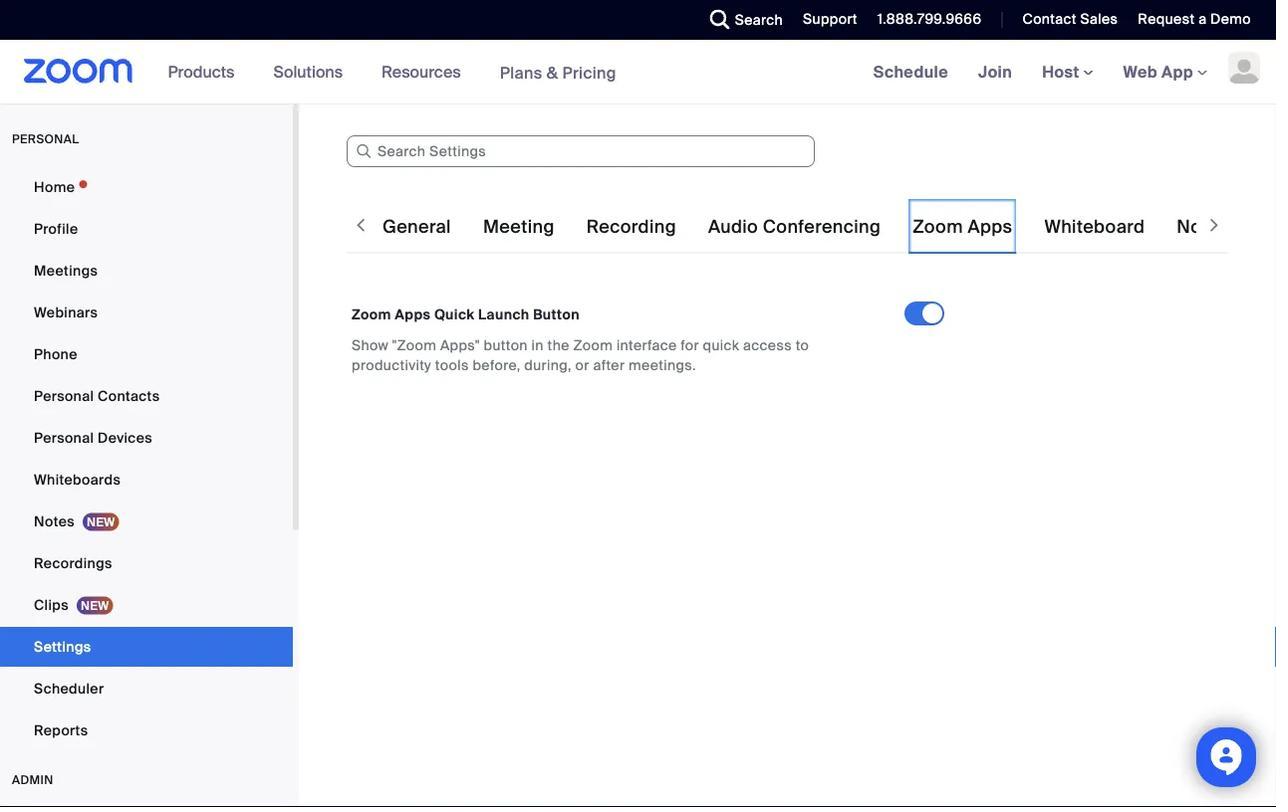 Task type: locate. For each thing, give the bounding box(es) containing it.
1 horizontal spatial zoom
[[573, 336, 613, 355]]

0 vertical spatial personal
[[34, 387, 94, 405]]

plans & pricing
[[500, 62, 617, 83]]

personal devices
[[34, 429, 152, 447]]

0 vertical spatial zoom
[[913, 216, 963, 239]]

button
[[533, 305, 580, 324]]

1 vertical spatial notes
[[34, 513, 75, 531]]

demo
[[1210, 10, 1251, 28]]

2 personal from the top
[[34, 429, 94, 447]]

audio conferencing
[[708, 216, 881, 239]]

zoom
[[913, 216, 963, 239], [352, 305, 391, 324], [573, 336, 613, 355]]

scheduler
[[34, 680, 104, 698]]

in
[[532, 336, 544, 355]]

home
[[34, 178, 75, 196]]

meetings
[[34, 261, 98, 280]]

whiteboards
[[34, 471, 121, 489]]

webinars
[[34, 303, 98, 322]]

product information navigation
[[153, 40, 631, 105]]

scroll right image
[[1204, 215, 1224, 235]]

profile
[[34, 220, 78, 238]]

access
[[743, 336, 792, 355]]

contacts
[[98, 387, 160, 405]]

1 vertical spatial zoom
[[352, 305, 391, 324]]

join
[[978, 61, 1012, 82]]

audio
[[708, 216, 758, 239]]

conferencing
[[763, 216, 881, 239]]

phone
[[34, 345, 77, 364]]

devices
[[98, 429, 152, 447]]

clips link
[[0, 586, 293, 626]]

personal
[[12, 131, 79, 147]]

host
[[1042, 61, 1083, 82]]

launch
[[478, 305, 530, 324]]

1 personal from the top
[[34, 387, 94, 405]]

solutions
[[273, 61, 343, 82]]

scheduler link
[[0, 669, 293, 709]]

recordings link
[[0, 544, 293, 584]]

before,
[[473, 356, 521, 375]]

contact sales link
[[1008, 0, 1123, 40], [1022, 10, 1118, 28]]

0 vertical spatial apps
[[968, 216, 1013, 239]]

personal for personal devices
[[34, 429, 94, 447]]

clips
[[34, 596, 69, 615]]

search button
[[695, 0, 788, 40]]

0 horizontal spatial notes
[[34, 513, 75, 531]]

settings link
[[0, 628, 293, 667]]

tools
[[435, 356, 469, 375]]

zoom logo image
[[24, 59, 133, 84]]

whiteboard
[[1044, 216, 1145, 239]]

0 horizontal spatial zoom
[[352, 305, 391, 324]]

apps inside tabs of my account settings page tab list
[[968, 216, 1013, 239]]

0 vertical spatial notes
[[1177, 216, 1229, 239]]

products
[[168, 61, 234, 82]]

reports
[[34, 722, 88, 740]]

join link
[[963, 40, 1027, 104]]

0 horizontal spatial apps
[[395, 305, 431, 324]]

meetings.
[[629, 356, 696, 375]]

banner
[[0, 40, 1276, 105]]

meetings navigation
[[858, 40, 1276, 105]]

zoom inside tabs of my account settings page tab list
[[913, 216, 963, 239]]

after
[[593, 356, 625, 375]]

1.888.799.9666
[[877, 10, 982, 28]]

personal down the phone
[[34, 387, 94, 405]]

general
[[383, 216, 451, 239]]

scroll left image
[[351, 215, 371, 235]]

products button
[[168, 40, 243, 104]]

profile picture image
[[1228, 52, 1260, 84]]

web app button
[[1123, 61, 1207, 82]]

apps for zoom apps quick launch button
[[395, 305, 431, 324]]

personal for personal contacts
[[34, 387, 94, 405]]

1.888.799.9666 button
[[862, 0, 987, 40], [877, 10, 982, 28]]

1 horizontal spatial apps
[[968, 216, 1013, 239]]

plans & pricing link
[[500, 62, 617, 83], [500, 62, 617, 83]]

1 vertical spatial apps
[[395, 305, 431, 324]]

personal up whiteboards
[[34, 429, 94, 447]]

quick
[[703, 336, 739, 355]]

1 vertical spatial personal
[[34, 429, 94, 447]]

apps
[[968, 216, 1013, 239], [395, 305, 431, 324]]

to
[[796, 336, 809, 355]]

2 horizontal spatial zoom
[[913, 216, 963, 239]]

support link
[[788, 0, 862, 40], [803, 10, 857, 28]]

personal
[[34, 387, 94, 405], [34, 429, 94, 447]]

notes
[[1177, 216, 1229, 239], [34, 513, 75, 531]]

show
[[352, 336, 389, 355]]

1 horizontal spatial notes
[[1177, 216, 1229, 239]]

request
[[1138, 10, 1195, 28]]

notes link
[[0, 502, 293, 542]]

request a demo link
[[1123, 0, 1276, 40], [1138, 10, 1251, 28]]

2 vertical spatial zoom
[[573, 336, 613, 355]]

contact sales
[[1022, 10, 1118, 28]]

apps for zoom apps
[[968, 216, 1013, 239]]



Task type: vqa. For each thing, say whether or not it's contained in the screenshot.
1st right IMAGE from the bottom
no



Task type: describe. For each thing, give the bounding box(es) containing it.
tabs of my account settings page tab list
[[379, 199, 1276, 255]]

button
[[484, 336, 528, 355]]

profile link
[[0, 209, 293, 249]]

phone link
[[0, 335, 293, 375]]

meeting
[[483, 216, 555, 239]]

productivity
[[352, 356, 431, 375]]

&
[[547, 62, 558, 83]]

web app
[[1123, 61, 1193, 82]]

zoom apps quick launch button
[[352, 305, 580, 324]]

support
[[803, 10, 857, 28]]

a
[[1198, 10, 1207, 28]]

pricing
[[562, 62, 617, 83]]

Search Settings text field
[[347, 135, 815, 167]]

admin
[[12, 773, 54, 788]]

plans
[[500, 62, 542, 83]]

zoom for zoom apps
[[913, 216, 963, 239]]

reports link
[[0, 711, 293, 751]]

settings
[[34, 638, 91, 656]]

webinars link
[[0, 293, 293, 333]]

show "zoom apps" button in the zoom interface for quick access to productivity tools before, during, or after meetings.
[[352, 336, 809, 375]]

personal menu menu
[[0, 167, 293, 753]]

meetings link
[[0, 251, 293, 291]]

sales
[[1080, 10, 1118, 28]]

request a demo
[[1138, 10, 1251, 28]]

apps"
[[440, 336, 480, 355]]

notes inside personal menu menu
[[34, 513, 75, 531]]

resources button
[[382, 40, 470, 104]]

resources
[[382, 61, 461, 82]]

host button
[[1042, 61, 1093, 82]]

quick
[[434, 305, 475, 324]]

or
[[575, 356, 589, 375]]

schedule
[[873, 61, 948, 82]]

recordings
[[34, 554, 112, 573]]

schedule link
[[858, 40, 963, 104]]

personal devices link
[[0, 418, 293, 458]]

search
[[735, 10, 783, 29]]

app
[[1162, 61, 1193, 82]]

personal contacts
[[34, 387, 160, 405]]

home link
[[0, 167, 293, 207]]

whiteboards link
[[0, 460, 293, 500]]

zoom apps
[[913, 216, 1013, 239]]

zoom inside show "zoom apps" button in the zoom interface for quick access to productivity tools before, during, or after meetings.
[[573, 336, 613, 355]]

the
[[547, 336, 570, 355]]

recording
[[586, 216, 676, 239]]

during,
[[524, 356, 572, 375]]

contact
[[1022, 10, 1077, 28]]

notes inside tabs of my account settings page tab list
[[1177, 216, 1229, 239]]

banner containing products
[[0, 40, 1276, 105]]

for
[[681, 336, 699, 355]]

web
[[1123, 61, 1158, 82]]

zoom for zoom apps quick launch button
[[352, 305, 391, 324]]

interface
[[617, 336, 677, 355]]

personal contacts link
[[0, 377, 293, 416]]

"zoom
[[392, 336, 437, 355]]

solutions button
[[273, 40, 352, 104]]



